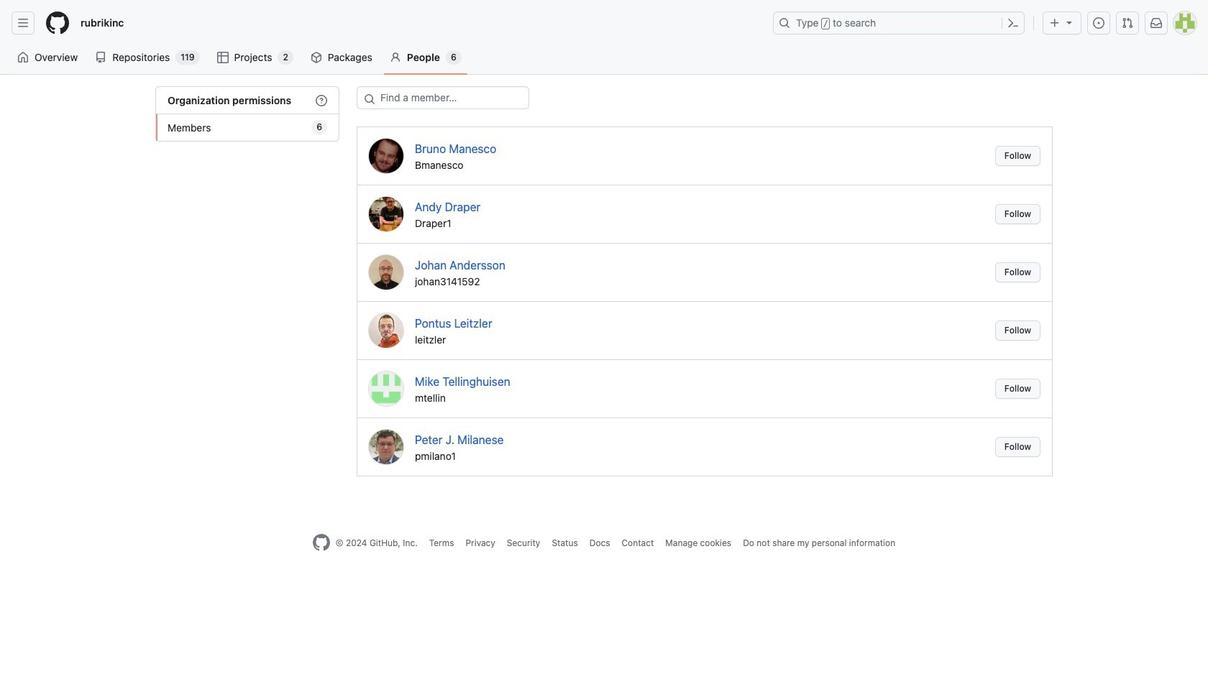 Task type: describe. For each thing, give the bounding box(es) containing it.
git pull request image
[[1122, 17, 1133, 29]]

search image
[[364, 93, 375, 105]]

Find a member… text field
[[357, 86, 529, 109]]

@draper1 image
[[369, 197, 403, 232]]

Follow leitzler submit
[[995, 321, 1041, 341]]

plus image
[[1049, 17, 1061, 29]]

triangle down image
[[1064, 17, 1075, 28]]

repo image
[[95, 52, 107, 63]]

table image
[[217, 52, 228, 63]]

@pmilano1 image
[[369, 430, 403, 465]]

@mtellin image
[[369, 372, 403, 406]]

@leitzler image
[[369, 314, 403, 348]]

homepage image
[[313, 534, 330, 552]]

@bmanesco image
[[369, 139, 403, 173]]

command palette image
[[1008, 17, 1019, 29]]

Follow Draper1 submit
[[995, 204, 1041, 224]]

help for user roles image
[[316, 95, 327, 106]]

@johan3141592 image
[[369, 255, 403, 290]]

home image
[[17, 52, 29, 63]]



Task type: locate. For each thing, give the bounding box(es) containing it.
issue opened image
[[1093, 17, 1105, 29]]

Follow pmilano1 submit
[[995, 437, 1041, 457]]

Follow johan3141592 submit
[[995, 263, 1041, 283]]

Follow Bmanesco submit
[[995, 146, 1041, 166]]

person image
[[390, 52, 401, 63]]

package image
[[311, 52, 322, 63]]

Follow mtellin submit
[[995, 379, 1041, 399]]

homepage image
[[46, 12, 69, 35]]

notifications image
[[1151, 17, 1162, 29]]



Task type: vqa. For each thing, say whether or not it's contained in the screenshot.
Notifications image
yes



